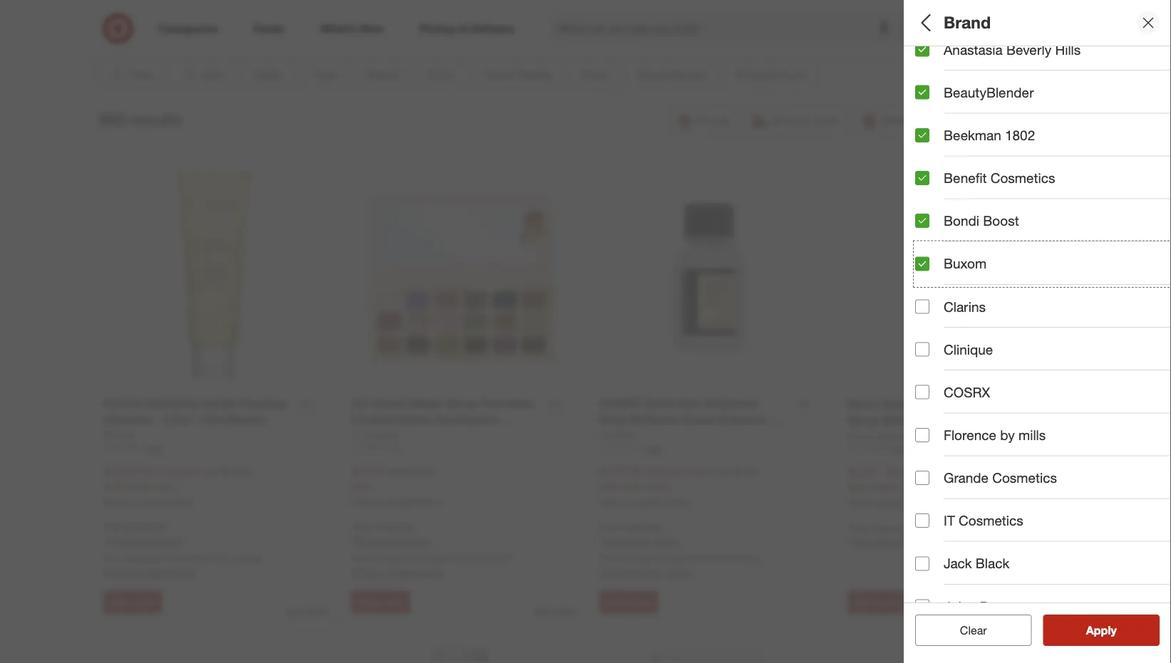 Task type: vqa. For each thing, say whether or not it's contained in the screenshot.
ends in the $3.50 - $8.40 Sale Ends Today When Purchased Online
yes



Task type: locate. For each thing, give the bounding box(es) containing it.
1 horizontal spatial sponsored
[[534, 607, 576, 617]]

0 vertical spatial results
[[130, 110, 183, 130]]

purchased down $54.00 on the left bottom
[[376, 497, 417, 508]]

1 horizontal spatial check nearby stores button
[[351, 566, 444, 581]]

0 horizontal spatial beverly
[[961, 174, 995, 187]]

reg down 6
[[388, 465, 403, 478]]

9227
[[892, 444, 911, 455]]

3 south from the left
[[702, 553, 728, 565]]

sale down $27.00
[[351, 480, 371, 493]]

brand inside dialog
[[944, 13, 991, 33]]

2 horizontal spatial austin
[[671, 553, 699, 565]]

check nearby stores button
[[103, 566, 196, 581], [351, 566, 444, 581], [599, 566, 692, 581]]

benefit cosmetics
[[944, 170, 1055, 186]]

beverly left hills;
[[961, 174, 995, 187]]

0 vertical spatial beekman
[[944, 127, 1001, 143]]

3 lamar from the left
[[731, 553, 759, 565]]

beverly inside 'brand' dialog
[[1006, 41, 1051, 58]]

when down $5.95
[[599, 497, 622, 508]]

shipping down $27.00 reg $54.00 sale when purchased online
[[374, 521, 412, 533]]

brand
[[944, 13, 991, 33], [915, 156, 954, 172]]

beekman left 1802; on the top of page
[[1094, 174, 1136, 187]]

1 vertical spatial beverly
[[961, 174, 995, 187]]

today down the /fluid
[[647, 480, 672, 493]]

2 horizontal spatial check
[[599, 567, 628, 580]]

)
[[198, 465, 201, 478], [710, 465, 712, 478]]

3 available from the left
[[618, 553, 657, 565]]

2 vertical spatial cosmetics
[[959, 513, 1023, 529]]

brand inside brand anastasia beverly hills; beautyblender; beekman 1802; b
[[915, 156, 954, 172]]

1 available from the left
[[122, 553, 161, 565]]

1 horizontal spatial austin
[[423, 553, 451, 565]]

COSRX checkbox
[[915, 385, 929, 400]]

1 stores from the left
[[168, 567, 196, 580]]

0 horizontal spatial reg
[[204, 465, 218, 478]]

south
[[205, 553, 232, 565], [453, 553, 480, 565], [702, 553, 728, 565]]

cosmetics down mills
[[992, 470, 1057, 486]]

2 sponsored from the left
[[534, 607, 576, 617]]

anastasia inside brand anastasia beverly hills; beautyblender; beekman 1802; b
[[915, 174, 959, 187]]

2 austin from the left
[[423, 553, 451, 565]]

1 check nearby stores button from the left
[[103, 566, 196, 581]]

1 vertical spatial brand
[[915, 156, 954, 172]]

2 horizontal spatial available
[[618, 553, 657, 565]]

2 reg from the left
[[388, 465, 403, 478]]

clear down juice beauty
[[960, 624, 987, 638]]

1 ) from the left
[[198, 465, 201, 478]]

1 horizontal spatial results
[[1095, 624, 1132, 638]]

0 horizontal spatial (
[[140, 465, 143, 478]]

1 horizontal spatial not
[[351, 553, 367, 565]]

3 not from the left
[[599, 553, 615, 565]]

purchased up the free shipping * exclusions apply.
[[872, 498, 913, 509]]

sale inside $27.00 reg $54.00 sale when purchased online
[[351, 480, 371, 493]]

free shipping * * exclusions apply. not available at austin south lamar check nearby stores
[[103, 521, 263, 580], [351, 521, 511, 580], [599, 521, 759, 580]]

beverly inside brand anastasia beverly hills; beautyblender; beekman 1802; b
[[961, 174, 995, 187]]

buxom
[[944, 256, 987, 272]]

nearby
[[135, 567, 165, 580], [383, 567, 413, 580], [631, 567, 662, 580]]

range
[[959, 360, 1001, 377]]

2 horizontal spatial free shipping * * exclusions apply. not available at austin south lamar check nearby stores
[[599, 521, 759, 580]]

2 horizontal spatial stores
[[664, 567, 692, 580]]

3 check nearby stores button from the left
[[599, 566, 692, 581]]

1 ( from the left
[[140, 465, 143, 478]]

clear inside all filters dialog
[[953, 624, 980, 638]]

0 horizontal spatial results
[[130, 110, 183, 130]]

Buxom checkbox
[[915, 257, 929, 271]]

shipping left it cosmetics option
[[870, 522, 908, 534]]

when down $3.50
[[847, 498, 870, 509]]

check for $24.00
[[103, 567, 132, 580]]

free down $27.00 reg $54.00 sale when purchased online
[[351, 521, 371, 533]]

sale
[[103, 480, 123, 493], [351, 480, 371, 493], [599, 480, 619, 493], [847, 481, 867, 494]]

0 vertical spatial anastasia
[[944, 41, 1003, 58]]

benefit down grande cosmetics option
[[915, 510, 961, 526]]

deals button
[[915, 46, 1171, 96]]

apply. up jack black "checkbox"
[[901, 536, 928, 549]]

0 horizontal spatial austin
[[175, 553, 203, 565]]

IT Cosmetics checkbox
[[915, 514, 929, 528]]

results right '584'
[[130, 110, 183, 130]]

2 horizontal spatial today
[[895, 481, 920, 494]]

results for 584 results
[[130, 110, 183, 130]]

beverly
[[1006, 41, 1051, 58], [961, 174, 995, 187]]

2 check from the left
[[351, 567, 380, 580]]

when inside '$24.00 ( $5.71 /ounce ) reg $30.00 sale ends today when purchased online'
[[103, 497, 126, 508]]

online down /ounce
[[171, 497, 194, 508]]

austin
[[175, 553, 203, 565], [423, 553, 451, 565], [671, 553, 699, 565]]

apply. for exclusions apply. link under '$24.00 ( $5.71 /ounce ) reg $30.00 sale ends today when purchased online'
[[157, 536, 184, 548]]

1 free shipping * * exclusions apply. not available at austin south lamar check nearby stores from the left
[[103, 521, 263, 580]]

0 vertical spatial beverly
[[1006, 41, 1051, 58]]

1 vertical spatial benefit
[[915, 510, 961, 526]]

$54.00
[[406, 465, 436, 478]]

1 vertical spatial beekman
[[1094, 174, 1136, 187]]

1 austin from the left
[[175, 553, 203, 565]]

1 nearby from the left
[[135, 567, 165, 580]]

0 horizontal spatial at
[[164, 553, 172, 565]]

online inside '$5.95 ( $5.89 /fluid ounce ) reg $8.50 sale ends today when purchased online'
[[667, 497, 690, 508]]

today down $5.71
[[150, 480, 176, 493]]

3 stores from the left
[[664, 567, 692, 580]]

0 horizontal spatial nearby
[[135, 567, 165, 580]]

( right $5.95
[[630, 465, 633, 478]]

available for $24.00
[[122, 553, 161, 565]]

ends down the $24.00 on the bottom of page
[[126, 480, 148, 493]]

free down the $24.00 on the bottom of page
[[103, 521, 123, 533]]

0 horizontal spatial sponsored
[[286, 607, 328, 617]]

0 vertical spatial cosmetics
[[991, 170, 1055, 186]]

1 horizontal spatial available
[[370, 553, 409, 565]]

results inside button
[[1095, 624, 1132, 638]]

1 check from the left
[[103, 567, 132, 580]]

1 horizontal spatial nearby
[[383, 567, 413, 580]]

) down 1997 link
[[710, 465, 712, 478]]

clear inside 'brand' dialog
[[960, 624, 987, 638]]

2 horizontal spatial lamar
[[731, 553, 759, 565]]

) down 865 link
[[198, 465, 201, 478]]

1 horizontal spatial lamar
[[483, 553, 511, 565]]

$3.50
[[847, 465, 875, 479]]

type button
[[915, 96, 1171, 146]]

lamar for $27.00
[[483, 553, 511, 565]]

1 horizontal spatial today
[[647, 480, 672, 493]]

sponsored
[[286, 607, 328, 617], [534, 607, 576, 617]]

today down $8.40
[[895, 481, 920, 494]]

1 horizontal spatial free shipping * * exclusions apply. not available at austin south lamar check nearby stores
[[351, 521, 511, 580]]

apply. down '$24.00 ( $5.71 /ounce ) reg $30.00 sale ends today when purchased online'
[[157, 536, 184, 548]]

2 free shipping * * exclusions apply. not available at austin south lamar check nearby stores from the left
[[351, 521, 511, 580]]

lamar
[[235, 553, 263, 565], [483, 553, 511, 565], [731, 553, 759, 565]]

anastasia down filters
[[944, 41, 1003, 58]]

3 free shipping * * exclusions apply. not available at austin south lamar check nearby stores from the left
[[599, 521, 759, 580]]

brand right the all
[[944, 13, 991, 33]]

grande cosmetics
[[944, 470, 1057, 486]]

beverly left hills
[[1006, 41, 1051, 58]]

free shipping * * exclusions apply. not available at austin south lamar check nearby stores for $27.00
[[351, 521, 511, 580]]

purchased down $5.89
[[624, 497, 665, 508]]

online
[[171, 497, 194, 508], [419, 497, 442, 508], [667, 497, 690, 508], [915, 498, 938, 509]]

0 horizontal spatial available
[[122, 553, 161, 565]]

product form button
[[915, 396, 1171, 445]]

2 horizontal spatial not
[[599, 553, 615, 565]]

results right see
[[1095, 624, 1132, 638]]

online down $54.00 on the left bottom
[[419, 497, 442, 508]]

$24.00 ( $5.71 /ounce ) reg $30.00 sale ends today when purchased online
[[103, 464, 251, 508]]

0 horizontal spatial not
[[103, 553, 119, 565]]

all filters dialog
[[904, 0, 1171, 664]]

1 horizontal spatial south
[[453, 553, 480, 565]]

free down $3.50 - $8.40 sale ends today when purchased online on the bottom of page
[[847, 522, 867, 534]]

clear left 'all'
[[953, 624, 980, 638]]

benefit
[[944, 170, 987, 186], [915, 510, 961, 526]]

0 horizontal spatial lamar
[[235, 553, 263, 565]]

apply. down $27.00 reg $54.00 sale when purchased online
[[405, 536, 432, 548]]

clear button
[[915, 615, 1032, 646]]

2 horizontal spatial ends
[[870, 481, 892, 494]]

reg left "$8.50"
[[715, 465, 730, 478]]

reg inside '$24.00 ( $5.71 /ounce ) reg $30.00 sale ends today when purchased online'
[[204, 465, 218, 478]]

2 check nearby stores button from the left
[[351, 566, 444, 581]]

Florence by mills checkbox
[[915, 428, 929, 442]]

clear for clear all
[[953, 624, 980, 638]]

0 horizontal spatial free shipping * * exclusions apply. not available at austin south lamar check nearby stores
[[103, 521, 263, 580]]

online up it cosmetics option
[[915, 498, 938, 509]]

3 reg from the left
[[715, 465, 730, 478]]

free
[[103, 521, 123, 533], [351, 521, 371, 533], [599, 521, 619, 533], [847, 522, 867, 534]]

2 ) from the left
[[710, 465, 712, 478]]

1 sponsored from the left
[[286, 607, 328, 617]]

ends down -
[[870, 481, 892, 494]]

ounce
[[682, 465, 710, 478]]

0 horizontal spatial today
[[150, 480, 176, 493]]

1 horizontal spatial )
[[710, 465, 712, 478]]

1 horizontal spatial beverly
[[1006, 41, 1051, 58]]

beautyblender
[[944, 84, 1034, 101]]

2 horizontal spatial check nearby stores button
[[599, 566, 692, 581]]

9227 link
[[847, 443, 1068, 455]]

0 horizontal spatial check nearby stores button
[[103, 566, 196, 581]]

( inside '$5.95 ( $5.89 /fluid ounce ) reg $8.50 sale ends today when purchased online'
[[630, 465, 633, 478]]

free for exclusions apply. link under $27.00 reg $54.00 sale when purchased online
[[351, 521, 371, 533]]

2 horizontal spatial reg
[[715, 465, 730, 478]]

exclusions apply. link down '$24.00 ( $5.71 /ounce ) reg $30.00 sale ends today when purchased online'
[[107, 536, 184, 548]]

benefit inside button
[[915, 510, 961, 526]]

cosmetics right it
[[959, 513, 1023, 529]]

black
[[976, 556, 1009, 572]]

sale inside '$5.95 ( $5.89 /fluid ounce ) reg $8.50 sale ends today when purchased online'
[[599, 480, 619, 493]]

Jack Black checkbox
[[915, 557, 929, 571]]

wellness
[[915, 560, 972, 576]]

2 lamar from the left
[[483, 553, 511, 565]]

2 ( from the left
[[630, 465, 633, 478]]

benefit inside 'brand' dialog
[[944, 170, 987, 186]]

online down the /fluid
[[667, 497, 690, 508]]

1 horizontal spatial stores
[[416, 567, 444, 580]]

0 horizontal spatial )
[[198, 465, 201, 478]]

1 vertical spatial cosmetics
[[992, 470, 1057, 486]]

0 horizontal spatial beekman
[[944, 127, 1001, 143]]

when down the $24.00 on the bottom of page
[[103, 497, 126, 508]]

1 horizontal spatial check
[[351, 567, 380, 580]]

juice beauty
[[944, 599, 1022, 615]]

sale inside $3.50 - $8.40 sale ends today when purchased online
[[847, 481, 867, 494]]

not
[[103, 553, 119, 565], [351, 553, 367, 565], [599, 553, 615, 565]]

anastasia up color
[[915, 174, 959, 187]]

2 available from the left
[[370, 553, 409, 565]]

apply. down '$5.95 ( $5.89 /fluid ounce ) reg $8.50 sale ends today when purchased online'
[[653, 536, 680, 548]]

1 reg from the left
[[204, 465, 218, 478]]

0 horizontal spatial south
[[205, 553, 232, 565]]

Clinique checkbox
[[915, 343, 929, 357]]

1 south from the left
[[205, 553, 232, 565]]

purchased down $5.71
[[128, 497, 169, 508]]

florence by mills
[[944, 427, 1046, 444]]

1 vertical spatial anastasia
[[915, 174, 959, 187]]

2 stores from the left
[[416, 567, 444, 580]]

exclusions apply. link down $27.00 reg $54.00 sale when purchased online
[[355, 536, 432, 548]]

2 horizontal spatial nearby
[[631, 567, 662, 580]]

reg inside '$5.95 ( $5.89 /fluid ounce ) reg $8.50 sale ends today when purchased online'
[[715, 465, 730, 478]]

0 horizontal spatial check
[[103, 567, 132, 580]]

beauty
[[980, 599, 1022, 615]]

free shipping * * exclusions apply. not available at austin south lamar check nearby stores for $24.00
[[103, 521, 263, 580]]

when
[[103, 497, 126, 508], [351, 497, 374, 508], [599, 497, 622, 508], [847, 498, 870, 509]]

guest rating
[[915, 261, 999, 277]]

results for see results
[[1095, 624, 1132, 638]]

) inside '$5.95 ( $5.89 /fluid ounce ) reg $8.50 sale ends today when purchased online'
[[710, 465, 712, 478]]

shipping inside the free shipping * exclusions apply.
[[870, 522, 908, 534]]

free inside the free shipping * exclusions apply.
[[847, 522, 867, 534]]

free down $5.95
[[599, 521, 619, 533]]

ends inside '$5.95 ( $5.89 /fluid ounce ) reg $8.50 sale ends today when purchased online'
[[622, 480, 644, 493]]

check for $27.00
[[351, 567, 380, 580]]

color button
[[915, 196, 1171, 246]]

nearby for $27.00
[[383, 567, 413, 580]]

price
[[915, 310, 949, 327]]

2 horizontal spatial south
[[702, 553, 728, 565]]

sale down $5.95
[[599, 480, 619, 493]]

1 clear from the left
[[953, 624, 980, 638]]

2 south from the left
[[453, 553, 480, 565]]

not for $24.00
[[103, 553, 119, 565]]

$5.71
[[143, 465, 167, 478]]

1 horizontal spatial (
[[630, 465, 633, 478]]

beekman
[[944, 127, 1001, 143], [1094, 174, 1136, 187]]

1 vertical spatial results
[[1095, 624, 1132, 638]]

purchased inside '$24.00 ( $5.71 /ounce ) reg $30.00 sale ends today when purchased online'
[[128, 497, 169, 508]]

apply. for exclusions apply. link under $27.00 reg $54.00 sale when purchased online
[[405, 536, 432, 548]]

standard
[[976, 560, 1035, 576]]

( for $24.00
[[140, 465, 143, 478]]

by
[[1000, 427, 1015, 444]]

sale down the $24.00 on the bottom of page
[[103, 480, 123, 493]]

2 not from the left
[[351, 553, 367, 565]]

apply
[[1086, 624, 1117, 638]]

deals
[[915, 61, 952, 77]]

results
[[130, 110, 183, 130], [1095, 624, 1132, 638]]

benefit for benefit
[[915, 510, 961, 526]]

sale down $3.50
[[847, 481, 867, 494]]

0 vertical spatial benefit
[[944, 170, 987, 186]]

beekman down beautyblender at the top right of page
[[944, 127, 1001, 143]]

0 horizontal spatial stores
[[168, 567, 196, 580]]

exclusions apply. link
[[107, 536, 184, 548], [355, 536, 432, 548], [603, 536, 680, 548], [851, 536, 928, 549]]

0 vertical spatial brand
[[944, 13, 991, 33]]

guest
[[915, 261, 953, 277]]

anastasia
[[944, 41, 1003, 58], [915, 174, 959, 187]]

( right the $24.00 on the bottom of page
[[140, 465, 143, 478]]

purchased inside $27.00 reg $54.00 sale when purchased online
[[376, 497, 417, 508]]

exclusions for exclusions apply. link underneath '$5.95 ( $5.89 /fluid ounce ) reg $8.50 sale ends today when purchased online'
[[603, 536, 651, 548]]

stores
[[168, 567, 196, 580], [416, 567, 444, 580], [664, 567, 692, 580]]

( inside '$24.00 ( $5.71 /ounce ) reg $30.00 sale ends today when purchased online'
[[140, 465, 143, 478]]

1 at from the left
[[164, 553, 172, 565]]

cosmetics down 1802
[[991, 170, 1055, 186]]

1 lamar from the left
[[235, 553, 263, 565]]

0 horizontal spatial ends
[[126, 480, 148, 493]]

exclusions for exclusions apply. link under $27.00 reg $54.00 sale when purchased online
[[355, 536, 403, 548]]

1 not from the left
[[103, 553, 119, 565]]

$5.95
[[599, 464, 627, 478]]

ends down $5.89
[[622, 480, 644, 493]]

2 horizontal spatial at
[[660, 553, 668, 565]]

when down $27.00
[[351, 497, 374, 508]]

sale inside '$24.00 ( $5.71 /ounce ) reg $30.00 sale ends today when purchased online'
[[103, 480, 123, 493]]

1 horizontal spatial ends
[[622, 480, 644, 493]]

shipping
[[126, 521, 164, 533], [374, 521, 412, 533], [622, 521, 660, 533], [870, 522, 908, 534]]

2 nearby from the left
[[383, 567, 413, 580]]

1 horizontal spatial reg
[[388, 465, 403, 478]]

2 clear from the left
[[960, 624, 987, 638]]

benefit right "benefit cosmetics" option
[[944, 170, 987, 186]]

cosmetics for benefit cosmetics
[[991, 170, 1055, 186]]

anastasia beverly hills
[[944, 41, 1081, 58]]

south for $24.00
[[205, 553, 232, 565]]

1 horizontal spatial beekman
[[1094, 174, 1136, 187]]

reg down 865 link
[[204, 465, 218, 478]]

today
[[150, 480, 176, 493], [647, 480, 672, 493], [895, 481, 920, 494]]

2 at from the left
[[412, 553, 420, 565]]

brand down beekman 1802 option
[[915, 156, 954, 172]]

1 horizontal spatial at
[[412, 553, 420, 565]]



Task type: describe. For each thing, give the bounding box(es) containing it.
$5.89
[[633, 465, 657, 478]]

cosrx
[[944, 384, 990, 401]]

stores for $24.00
[[168, 567, 196, 580]]

shipping down '$5.95 ( $5.89 /fluid ounce ) reg $8.50 sale ends today when purchased online'
[[622, 521, 660, 533]]

available for $27.00
[[370, 553, 409, 565]]

it cosmetics
[[944, 513, 1023, 529]]

clear all
[[953, 624, 994, 638]]

-
[[878, 465, 883, 479]]

guest rating button
[[915, 246, 1171, 296]]

south for $27.00
[[453, 553, 480, 565]]

when inside $27.00 reg $54.00 sale when purchased online
[[351, 497, 374, 508]]

shade
[[915, 360, 956, 377]]

) inside '$24.00 ( $5.71 /ounce ) reg $30.00 sale ends today when purchased online'
[[198, 465, 201, 478]]

purchased inside $3.50 - $8.40 sale ends today when purchased online
[[872, 498, 913, 509]]

today inside '$24.00 ( $5.71 /ounce ) reg $30.00 sale ends today when purchased online'
[[150, 480, 176, 493]]

exclusions for exclusions apply. link under '$24.00 ( $5.71 /ounce ) reg $30.00 sale ends today when purchased online'
[[107, 536, 155, 548]]

shade range
[[915, 360, 1001, 377]]

at for $24.00
[[164, 553, 172, 565]]

$24.00
[[103, 464, 138, 478]]

clear all button
[[915, 615, 1032, 646]]

clinique
[[944, 341, 993, 358]]

ends inside $3.50 - $8.40 sale ends today when purchased online
[[870, 481, 892, 494]]

exclusions apply. link down '$5.95 ( $5.89 /fluid ounce ) reg $8.50 sale ends today when purchased online'
[[603, 536, 680, 548]]

1802
[[1005, 127, 1035, 143]]

price button
[[915, 296, 1171, 346]]

$27.00
[[351, 464, 386, 478]]

b
[[1167, 174, 1171, 187]]

all
[[915, 13, 935, 33]]

beekman inside 'brand' dialog
[[944, 127, 1001, 143]]

Anastasia Beverly Hills checkbox
[[915, 42, 929, 57]]

product form
[[915, 410, 1003, 427]]

865 link
[[103, 443, 323, 455]]

$3.50 - $8.40 sale ends today when purchased online
[[847, 465, 938, 509]]

beautyblender;
[[1022, 174, 1091, 187]]

boost
[[983, 213, 1019, 229]]

when inside '$5.95 ( $5.89 /fluid ounce ) reg $8.50 sale ends today when purchased online'
[[599, 497, 622, 508]]

form
[[970, 410, 1003, 427]]

brand dialog
[[904, 0, 1171, 664]]

bondi boost
[[944, 213, 1019, 229]]

online inside '$24.00 ( $5.71 /ounce ) reg $30.00 sale ends today when purchased online'
[[171, 497, 194, 508]]

all filters
[[915, 13, 984, 33]]

wellness standard
[[915, 560, 1035, 576]]

apply button
[[1043, 615, 1160, 646]]

584
[[98, 110, 125, 130]]

clarins
[[944, 299, 986, 315]]

benefit for benefit cosmetics
[[944, 170, 987, 186]]

at for $27.00
[[412, 553, 420, 565]]

filters
[[939, 13, 984, 33]]

( for $5.95
[[630, 465, 633, 478]]

product
[[915, 410, 966, 427]]

beekman 1802
[[944, 127, 1035, 143]]

brand for brand
[[944, 13, 991, 33]]

see results button
[[1043, 615, 1160, 646]]

check nearby stores button for $24.00
[[103, 566, 196, 581]]

health
[[915, 460, 957, 477]]

all
[[983, 624, 994, 638]]

jack black
[[944, 556, 1009, 572]]

when inside $3.50 - $8.40 sale ends today when purchased online
[[847, 498, 870, 509]]

hills
[[1055, 41, 1081, 58]]

search button
[[894, 13, 928, 47]]

reg inside $27.00 reg $54.00 sale when purchased online
[[388, 465, 403, 478]]

clear for clear
[[960, 624, 987, 638]]

What can we help you find? suggestions appear below search field
[[549, 13, 904, 44]]

check nearby stores button for $27.00
[[351, 566, 444, 581]]

online inside $27.00 reg $54.00 sale when purchased online
[[419, 497, 442, 508]]

1997 link
[[599, 443, 819, 455]]

free for exclusions apply. link under '$24.00 ( $5.71 /ounce ) reg $30.00 sale ends today when purchased online'
[[103, 521, 123, 533]]

health facts
[[915, 460, 996, 477]]

search
[[894, 23, 928, 37]]

brand anastasia beverly hills; beautyblender; beekman 1802; b
[[915, 156, 1171, 187]]

stores for $27.00
[[416, 567, 444, 580]]

jack
[[944, 556, 972, 572]]

1802;
[[1139, 174, 1164, 187]]

865
[[148, 443, 162, 454]]

/ounce
[[167, 465, 198, 478]]

Grande Cosmetics checkbox
[[915, 471, 929, 485]]

facts
[[961, 460, 996, 477]]

grande
[[944, 470, 989, 486]]

it
[[944, 513, 955, 529]]

1997
[[644, 443, 663, 454]]

rating
[[957, 261, 999, 277]]

3 nearby from the left
[[631, 567, 662, 580]]

juice
[[944, 599, 976, 615]]

apply. inside the free shipping * exclusions apply.
[[901, 536, 928, 549]]

today inside '$5.95 ( $5.89 /fluid ounce ) reg $8.50 sale ends today when purchased online'
[[647, 480, 672, 493]]

sponsored for $27.00
[[534, 607, 576, 617]]

Clarins checkbox
[[915, 300, 929, 314]]

$8.50
[[732, 465, 757, 478]]

$30.00
[[221, 465, 251, 478]]

$5.95 ( $5.89 /fluid ounce ) reg $8.50 sale ends today when purchased online
[[599, 464, 757, 508]]

austin for $24.00
[[175, 553, 203, 565]]

/fluid
[[657, 465, 679, 478]]

see results
[[1071, 624, 1132, 638]]

apply. for exclusions apply. link underneath '$5.95 ( $5.89 /fluid ounce ) reg $8.50 sale ends today when purchased online'
[[653, 536, 680, 548]]

free shipping * exclusions apply.
[[847, 522, 928, 549]]

6 link
[[351, 443, 571, 455]]

type
[[915, 111, 945, 127]]

brand for brand anastasia beverly hills; beautyblender; beekman 1802; b
[[915, 156, 954, 172]]

wellness standard button
[[915, 545, 1171, 595]]

online inside $3.50 - $8.40 sale ends today when purchased online
[[915, 498, 938, 509]]

Benefit Cosmetics checkbox
[[915, 171, 929, 185]]

bondi
[[944, 213, 979, 229]]

3 at from the left
[[660, 553, 668, 565]]

3 austin from the left
[[671, 553, 699, 565]]

exclusions apply. link up jack black "checkbox"
[[851, 536, 928, 549]]

not for $27.00
[[351, 553, 367, 565]]

beekman inside brand anastasia beverly hills; beautyblender; beekman 1802; b
[[1094, 174, 1136, 187]]

Beekman 1802 checkbox
[[915, 128, 929, 142]]

BeautyBlender checkbox
[[915, 85, 929, 100]]

cosmetics for grande cosmetics
[[992, 470, 1057, 486]]

mills
[[1018, 427, 1046, 444]]

Bondi Boost checkbox
[[915, 214, 929, 228]]

today inside $3.50 - $8.40 sale ends today when purchased online
[[895, 481, 920, 494]]

* inside the free shipping * exclusions apply.
[[847, 536, 851, 549]]

shipping down '$24.00 ( $5.71 /ounce ) reg $30.00 sale ends today when purchased online'
[[126, 521, 164, 533]]

lamar for $24.00
[[235, 553, 263, 565]]

purchased inside '$5.95 ( $5.89 /fluid ounce ) reg $8.50 sale ends today when purchased online'
[[624, 497, 665, 508]]

advertisement region
[[158, 0, 1013, 34]]

$27.00 reg $54.00 sale when purchased online
[[351, 464, 442, 508]]

6
[[396, 443, 400, 454]]

nearby for $24.00
[[135, 567, 165, 580]]

584 results
[[98, 110, 183, 130]]

health facts button
[[915, 445, 1171, 495]]

sponsored for $24.00
[[286, 607, 328, 617]]

3 check from the left
[[599, 567, 628, 580]]

see
[[1071, 624, 1092, 638]]

free for exclusions apply. link underneath '$5.95 ( $5.89 /fluid ounce ) reg $8.50 sale ends today when purchased online'
[[599, 521, 619, 533]]

cosmetics for it cosmetics
[[959, 513, 1023, 529]]

$8.40
[[886, 465, 914, 479]]

benefit button
[[915, 495, 1171, 545]]

hills;
[[997, 174, 1019, 187]]

austin for $27.00
[[423, 553, 451, 565]]

anastasia inside 'brand' dialog
[[944, 41, 1003, 58]]

color
[[915, 211, 950, 227]]

shade range button
[[915, 346, 1171, 396]]

florence
[[944, 427, 996, 444]]

ends inside '$24.00 ( $5.71 /ounce ) reg $30.00 sale ends today when purchased online'
[[126, 480, 148, 493]]

exclusions inside the free shipping * exclusions apply.
[[851, 536, 899, 549]]



